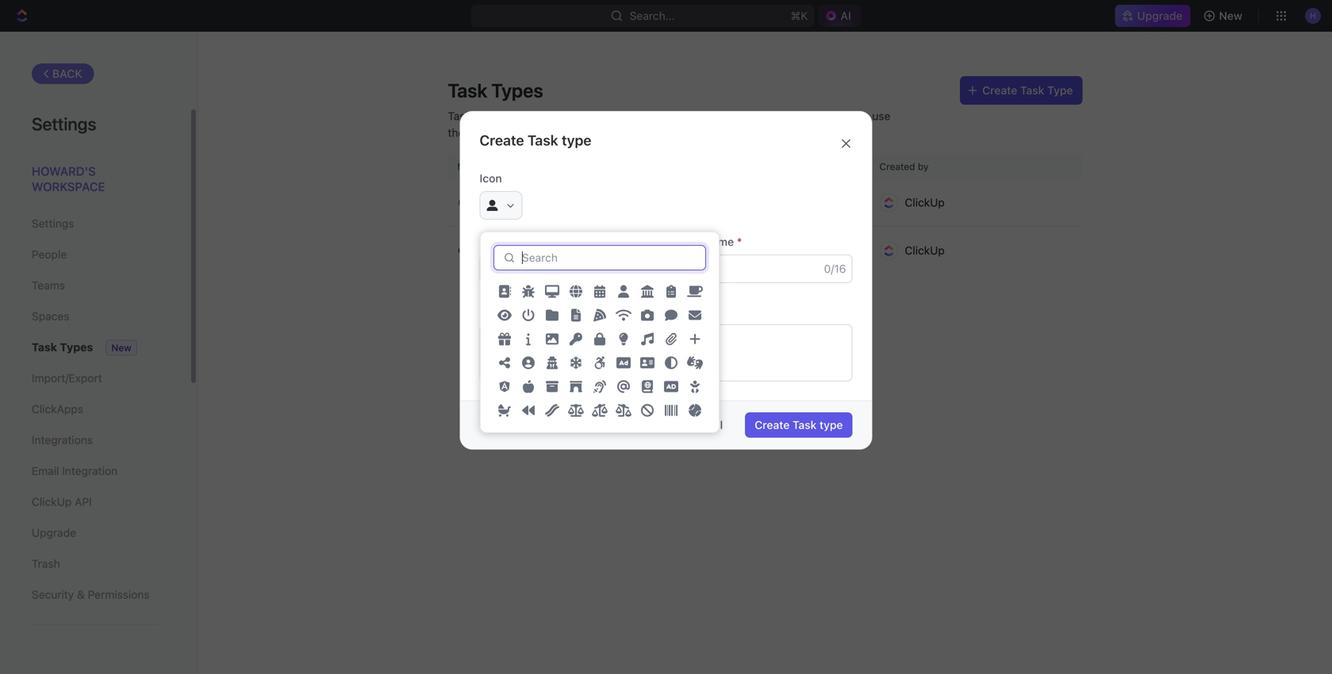 Task type: locate. For each thing, give the bounding box(es) containing it.
name
[[526, 235, 555, 248], [705, 235, 734, 248]]

task
[[448, 79, 488, 102], [1021, 84, 1045, 97], [528, 132, 559, 149], [483, 196, 507, 209], [32, 341, 57, 354], [793, 419, 817, 432]]

0 vertical spatial task types
[[448, 79, 543, 102]]

0 vertical spatial clickup
[[905, 196, 945, 209]]

tasks
[[448, 110, 477, 123], [827, 110, 856, 123]]

barcode image
[[665, 404, 678, 417]]

new button
[[1197, 3, 1252, 29]]

security & permissions
[[32, 589, 150, 602]]

user large image
[[487, 200, 498, 211]]

upgrade link down clickup api link
[[32, 520, 158, 547]]

lock image
[[594, 333, 606, 346]]

desktop image
[[545, 285, 560, 298]]

back link
[[32, 63, 94, 84]]

plural
[[673, 235, 703, 248]]

1 horizontal spatial new
[[1220, 9, 1243, 22]]

types up import/export at the left
[[60, 341, 93, 354]]

0 horizontal spatial *
[[558, 235, 563, 248]]

1 horizontal spatial for
[[545, 110, 560, 123]]

1 horizontal spatial type
[[820, 419, 843, 432]]

1 horizontal spatial types
[[492, 79, 543, 102]]

upgrade down clickup api on the left bottom
[[32, 527, 76, 540]]

1 vertical spatial clickup
[[905, 244, 945, 257]]

settings
[[32, 114, 96, 134], [32, 217, 74, 230]]

create right cancel
[[755, 419, 790, 432]]

name for singular
[[526, 235, 555, 248]]

1 * from the left
[[558, 235, 563, 248]]

workspace
[[32, 180, 105, 194]]

box archive image
[[546, 380, 559, 393]]

0 horizontal spatial create
[[480, 132, 524, 149]]

key image
[[570, 333, 583, 346]]

1 vertical spatial create
[[480, 132, 524, 149]]

1 horizontal spatial tasks
[[827, 110, 856, 123]]

2 0/16 from the left
[[824, 262, 847, 275]]

api
[[75, 496, 92, 509]]

0 horizontal spatial for
[[477, 126, 491, 139]]

clickup.
[[622, 110, 665, 123]]

2 vertical spatial clickup
[[32, 496, 72, 509]]

new inside button
[[1220, 9, 1243, 22]]

permissions
[[88, 589, 150, 602]]

1 vertical spatial types
[[60, 341, 93, 354]]

epics,
[[549, 126, 580, 139]]

2 * from the left
[[737, 235, 742, 248]]

tasks can be used for anything in clickup. customize names and icons of tasks to use them for things like epics, customers, people, invoices, 1on1s.
[[448, 110, 891, 139]]

0 horizontal spatial 0/16
[[631, 262, 654, 275]]

1 horizontal spatial 0/16
[[824, 262, 847, 275]]

clickapps link
[[32, 396, 158, 423]]

1 vertical spatial upgrade
[[32, 527, 76, 540]]

clickup
[[905, 196, 945, 209], [905, 244, 945, 257], [32, 496, 72, 509]]

icons
[[784, 110, 811, 123]]

* up "people" field
[[737, 235, 742, 248]]

task types up import/export at the left
[[32, 341, 93, 354]]

upgrade link left new button
[[1115, 5, 1191, 27]]

import/export
[[32, 372, 102, 385]]

2 name from the left
[[705, 235, 734, 248]]

0 horizontal spatial types
[[60, 341, 93, 354]]

trash link
[[32, 551, 158, 578]]

howard's workspace
[[32, 164, 105, 194]]

new
[[1220, 9, 1243, 22], [111, 342, 132, 354]]

0 vertical spatial new
[[1220, 9, 1243, 22]]

1 horizontal spatial name
[[705, 235, 734, 248]]

comment image
[[665, 309, 678, 322]]

create task type button
[[745, 413, 853, 438]]

scale unbalanced flip image
[[616, 404, 632, 417]]

upgrade link
[[1115, 5, 1191, 27], [32, 520, 158, 547]]

for up epics,
[[545, 110, 560, 123]]

settings up the howard's
[[32, 114, 96, 134]]

0 horizontal spatial task types
[[32, 341, 93, 354]]

1 vertical spatial upgrade link
[[32, 520, 158, 547]]

settings link
[[32, 210, 158, 237]]

create task type
[[480, 132, 592, 149], [755, 419, 843, 432]]

clickup inside settings 'element'
[[32, 496, 72, 509]]

* up 'person' field
[[558, 235, 563, 248]]

0 horizontal spatial upgrade
[[32, 527, 76, 540]]

them
[[448, 126, 474, 139]]

1 vertical spatial settings
[[32, 217, 74, 230]]

clipboard list image
[[665, 285, 678, 298]]

type
[[562, 132, 592, 149], [820, 419, 843, 432]]

create down be
[[480, 132, 524, 149]]

2 vertical spatial create
[[755, 419, 790, 432]]

upgrade
[[1138, 9, 1183, 22], [32, 527, 76, 540]]

1 vertical spatial create task type
[[755, 419, 843, 432]]

1 horizontal spatial *
[[737, 235, 742, 248]]

0 horizontal spatial tasks
[[448, 110, 477, 123]]

upgrade left new button
[[1138, 9, 1183, 22]]

email
[[32, 465, 59, 478]]

calendar days image
[[594, 285, 606, 298]]

0 horizontal spatial create task type
[[480, 132, 592, 149]]

* for singular name *
[[558, 235, 563, 248]]

clickapps
[[32, 403, 83, 416]]

invoices,
[[686, 126, 731, 139]]

bacon image
[[545, 404, 560, 417]]

1 horizontal spatial task types
[[448, 79, 543, 102]]

address book image
[[498, 285, 511, 298]]

for down can
[[477, 126, 491, 139]]

icon
[[480, 172, 502, 185]]

0 horizontal spatial new
[[111, 342, 132, 354]]

0 horizontal spatial type
[[562, 132, 592, 149]]

avatar options list
[[493, 280, 707, 542]]

clickup for task
[[905, 196, 945, 209]]

settings up people
[[32, 217, 74, 230]]

types up be
[[492, 79, 543, 102]]

anything
[[563, 110, 607, 123]]

*
[[558, 235, 563, 248], [737, 235, 742, 248]]

1 tasks from the left
[[448, 110, 477, 123]]

people,
[[645, 126, 683, 139]]

bug image
[[522, 285, 535, 298]]

0 horizontal spatial name
[[526, 235, 555, 248]]

0/16
[[631, 262, 654, 275], [824, 262, 847, 275]]

0 vertical spatial create task type
[[480, 132, 592, 149]]

ban image
[[641, 404, 654, 417]]

0 horizontal spatial upgrade link
[[32, 520, 158, 547]]

rectangle ad image
[[617, 357, 631, 369]]

for
[[545, 110, 560, 123], [477, 126, 491, 139]]

2 tasks from the left
[[827, 110, 856, 123]]

type inside create task type button
[[820, 419, 843, 432]]

address card image
[[641, 357, 655, 369]]

tasks up them
[[448, 110, 477, 123]]

tasks left to
[[827, 110, 856, 123]]

circle half stroke image
[[665, 357, 678, 369]]

singular name *
[[480, 235, 563, 248]]

1 vertical spatial new
[[111, 342, 132, 354]]

task types
[[448, 79, 543, 102], [32, 341, 93, 354]]

be
[[501, 110, 514, 123]]

0 vertical spatial upgrade link
[[1115, 5, 1191, 27]]

baby carriage image
[[498, 404, 511, 417]]

name right singular
[[526, 235, 555, 248]]

create left 'type'
[[983, 84, 1018, 97]]

search...
[[630, 9, 675, 22]]

pizza slice image
[[594, 309, 606, 322]]

folder image
[[546, 309, 559, 322]]

⌘k
[[791, 9, 808, 22]]

0 vertical spatial types
[[492, 79, 543, 102]]

teams link
[[32, 272, 158, 299]]

angular image
[[498, 380, 511, 393]]

camera image
[[641, 309, 654, 322]]

name right plural
[[705, 235, 734, 248]]

1 name from the left
[[526, 235, 555, 248]]

0 vertical spatial upgrade
[[1138, 9, 1183, 22]]

used
[[517, 110, 542, 123]]

* for plural name *
[[737, 235, 742, 248]]

1 vertical spatial type
[[820, 419, 843, 432]]

gift image
[[498, 333, 511, 346]]

paperclip image
[[665, 333, 678, 346]]

user secret image
[[546, 357, 559, 369]]

0 vertical spatial type
[[562, 132, 592, 149]]

task types up can
[[448, 79, 543, 102]]

can
[[480, 110, 498, 123]]

settings element
[[0, 32, 198, 675]]

1 horizontal spatial create task type
[[755, 419, 843, 432]]

0 vertical spatial create
[[983, 84, 1018, 97]]

wifi image
[[616, 309, 632, 322]]

backward image
[[522, 404, 535, 417]]

1 vertical spatial task types
[[32, 341, 93, 354]]

task types inside settings 'element'
[[32, 341, 93, 354]]

snowflake image
[[570, 357, 583, 369]]

customize
[[668, 110, 722, 123]]

new inside settings 'element'
[[111, 342, 132, 354]]

create
[[983, 84, 1018, 97], [480, 132, 524, 149], [755, 419, 790, 432]]

1 0/16 from the left
[[631, 262, 654, 275]]

created by
[[880, 161, 929, 172]]

types
[[492, 79, 543, 102], [60, 341, 93, 354]]

scale balanced image
[[568, 404, 584, 417]]

clickup api link
[[32, 489, 158, 516]]

0 vertical spatial settings
[[32, 114, 96, 134]]



Task type: describe. For each thing, give the bounding box(es) containing it.
type
[[1048, 84, 1074, 97]]

2 settings from the top
[[32, 217, 74, 230]]

name
[[458, 161, 484, 172]]

cancel
[[687, 419, 723, 432]]

email integration link
[[32, 458, 158, 485]]

like
[[529, 126, 546, 139]]

clickup api
[[32, 496, 92, 509]]

lightbulb image
[[618, 333, 630, 346]]

globe image
[[570, 285, 583, 298]]

plus image
[[689, 333, 702, 346]]

integration
[[62, 465, 118, 478]]

integrations link
[[32, 427, 158, 454]]

task (default)
[[483, 196, 548, 209]]

howard's
[[32, 164, 96, 178]]

user image
[[618, 285, 630, 298]]

use
[[873, 110, 891, 123]]

import/export link
[[32, 365, 158, 392]]

landmark image
[[641, 285, 654, 298]]

0/16 for plural name *
[[824, 262, 847, 275]]

0/16 for singular name *
[[631, 262, 654, 275]]

power off image
[[522, 309, 535, 322]]

(default)
[[510, 197, 548, 209]]

trash
[[32, 558, 60, 571]]

file lines image
[[570, 309, 583, 322]]

milestone
[[483, 244, 534, 257]]

spaces
[[32, 310, 69, 323]]

of
[[814, 110, 824, 123]]

music image
[[641, 333, 654, 346]]

customers,
[[583, 126, 642, 139]]

types inside settings 'element'
[[60, 341, 93, 354]]

cancel button
[[678, 413, 733, 438]]

1 horizontal spatial upgrade link
[[1115, 5, 1191, 27]]

&
[[77, 589, 85, 602]]

0 vertical spatial for
[[545, 110, 560, 123]]

create task type button
[[961, 76, 1083, 105]]

1 vertical spatial for
[[477, 126, 491, 139]]

security & permissions link
[[32, 582, 158, 609]]

eye image
[[498, 309, 512, 322]]

create task type
[[983, 84, 1074, 97]]

Search text field
[[522, 252, 700, 264]]

scale unbalanced image
[[592, 404, 608, 417]]

names
[[725, 110, 759, 123]]

baby image
[[689, 380, 702, 393]]

audio description image
[[664, 380, 679, 393]]

name for plural
[[705, 235, 734, 248]]

to
[[859, 110, 870, 123]]

circle user image
[[522, 357, 535, 369]]

hands asl interpreting image
[[687, 357, 703, 369]]

info image
[[522, 333, 535, 346]]

in
[[610, 110, 619, 123]]

things
[[494, 126, 526, 139]]

people
[[32, 248, 67, 261]]

upgrade inside settings 'element'
[[32, 527, 76, 540]]

create task type inside button
[[755, 419, 843, 432]]

book atlas image
[[641, 380, 654, 393]]

security
[[32, 589, 74, 602]]

clickup for milestone
[[905, 244, 945, 257]]

accessible icon image
[[594, 357, 606, 369]]

archway image
[[570, 380, 583, 393]]

People field
[[673, 255, 853, 283]]

image image
[[546, 333, 559, 346]]

and
[[762, 110, 781, 123]]

baseball image
[[689, 404, 702, 417]]

description
[[480, 305, 540, 318]]

singular
[[480, 235, 523, 248]]

at image
[[618, 380, 630, 393]]

envelope image
[[689, 309, 702, 322]]

share nodes image
[[498, 357, 511, 369]]

ear listen image
[[594, 380, 606, 393]]

spaces link
[[32, 303, 158, 330]]

back
[[52, 67, 82, 80]]

1 horizontal spatial upgrade
[[1138, 9, 1183, 22]]

email integration
[[32, 465, 118, 478]]

task inside settings 'element'
[[32, 341, 57, 354]]

teams
[[32, 279, 65, 292]]

mug saucer image
[[687, 285, 703, 298]]

integrations
[[32, 434, 93, 447]]

1on1s.
[[734, 126, 765, 139]]

by
[[918, 161, 929, 172]]

created
[[880, 161, 916, 172]]

2 horizontal spatial create
[[983, 84, 1018, 97]]

apple whole image
[[522, 380, 535, 393]]

Person field
[[480, 255, 660, 283]]

1 settings from the top
[[32, 114, 96, 134]]

Describe your task type text field
[[480, 325, 853, 382]]

plural name *
[[673, 235, 742, 248]]

1 horizontal spatial create
[[755, 419, 790, 432]]

people link
[[32, 241, 158, 268]]



Task type: vqa. For each thing, say whether or not it's contained in the screenshot.
first 'views' from the bottom
no



